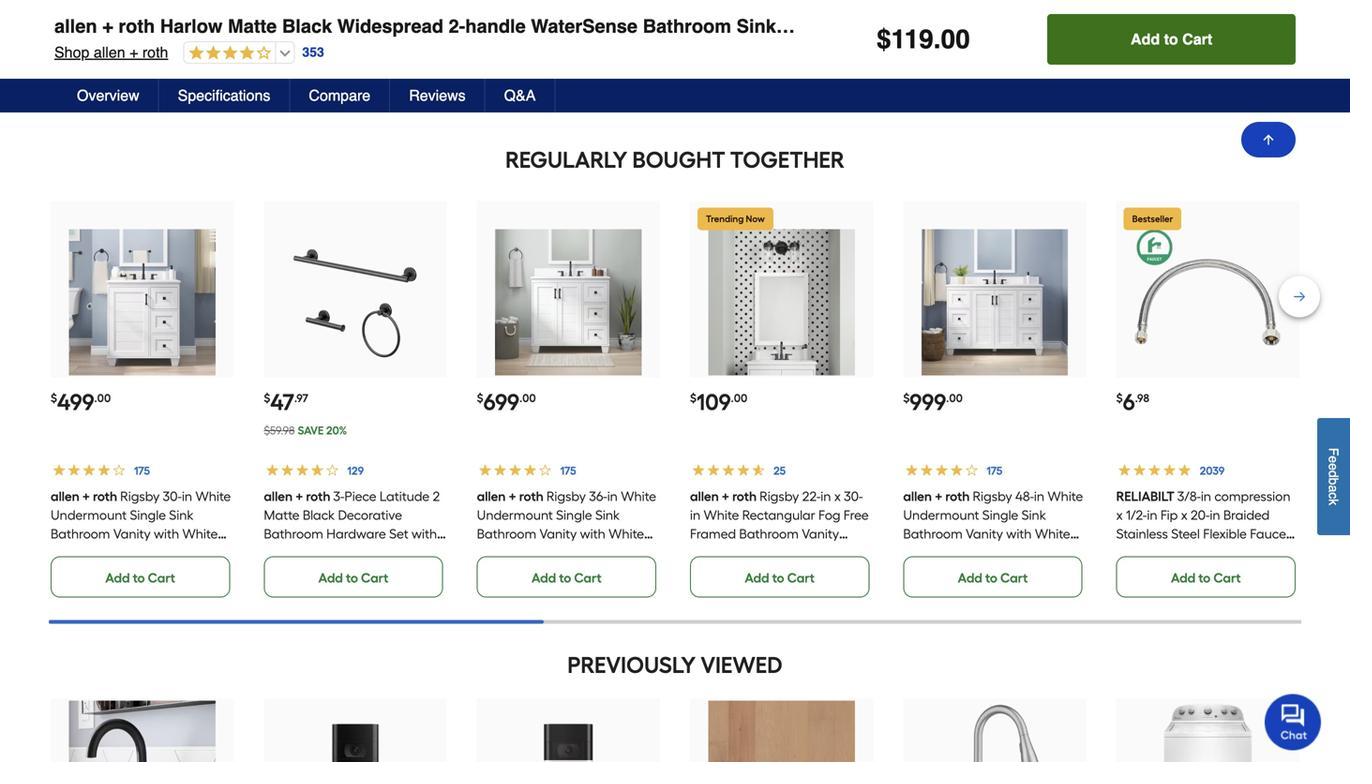 Task type: describe. For each thing, give the bounding box(es) containing it.
499 list item
[[51, 201, 234, 598]]

faucet inside the 3/8-in compression x 1/2-in fip x 20-in braided stainless steel flexible faucet supply line
[[1250, 526, 1291, 542]]

$ 499 .00
[[51, 389, 111, 416]]

cart for 6 list item
[[1214, 570, 1241, 586]]

rigsby for 499
[[120, 489, 160, 504]]

3-
[[333, 489, 345, 504]]

with inside 3-piece latitude 2 matte black decorative bathroom hardware set with towel bar,toilet paper holder and towel ring
[[412, 526, 437, 542]]

a
[[1326, 485, 1341, 492]]

1 add to cart list item from the left
[[51, 0, 234, 74]]

reviews
[[409, 87, 466, 104]]

vanity inside rigsby 22-in x 30- in white rectangular fog free framed bathroom vanity mirror
[[802, 526, 839, 542]]

in inside rigsby 30-in white undermount single sink bathroom vanity with white engineered marble top
[[182, 489, 192, 504]]

drain
[[890, 15, 938, 37]]

paper
[[358, 545, 394, 561]]

latitude
[[380, 489, 430, 504]]

48-
[[1015, 489, 1034, 504]]

reliabilt
[[1116, 489, 1175, 504]]

save
[[298, 424, 324, 437]]

$ 999 .00
[[903, 389, 963, 416]]

$59.98 save 20%
[[264, 424, 347, 437]]

single for 699
[[556, 507, 592, 523]]

$ 47 .97
[[264, 389, 308, 416]]

cart for 699 list item
[[574, 570, 602, 586]]

f
[[1326, 448, 1341, 456]]

bathroom for rigsby 30-in white undermount single sink bathroom vanity with white engineered marble top
[[51, 526, 110, 542]]

specifications button
[[159, 79, 290, 113]]

vanity for 999
[[966, 526, 1003, 542]]

single for 499
[[130, 507, 166, 523]]

with for 699
[[580, 526, 606, 542]]

previously viewed
[[568, 652, 783, 679]]

add to cart button
[[1048, 14, 1296, 65]]

add to cart link inside 6 list item
[[1116, 557, 1296, 598]]

to for first add to cart list item from right
[[1199, 46, 1211, 62]]

compare button
[[290, 79, 390, 113]]

sink for 699
[[595, 507, 620, 523]]

allen + roth for 699
[[477, 489, 544, 504]]

add for 999 list item
[[958, 570, 983, 586]]

d
[[1326, 470, 1341, 478]]

trending
[[706, 213, 744, 225]]

b
[[1326, 478, 1341, 485]]

.97
[[294, 391, 308, 405]]

$ for 47
[[264, 391, 270, 405]]

add inside "button"
[[1131, 30, 1160, 48]]

together
[[730, 146, 845, 173]]

compression
[[1215, 489, 1291, 504]]

$ 119 . 00
[[877, 24, 970, 54]]

roth for rigsby 22-in x 30- in white rectangular fog free framed bathroom vanity mirror
[[732, 489, 757, 504]]

q&a button
[[485, 79, 556, 113]]

rigsby 36-in white undermount single sink bathroom vanity with white engineered marble top
[[477, 489, 656, 561]]

2 horizontal spatial x
[[1181, 507, 1188, 523]]

undermount for 999
[[903, 507, 979, 523]]

to for 2nd add to cart list item from right
[[985, 46, 998, 62]]

f e e d b a c k button
[[1317, 418, 1350, 535]]

sink for 999
[[1022, 507, 1046, 523]]

3/8-
[[1178, 489, 1201, 504]]

engineered for 999
[[903, 545, 971, 561]]

black for decorative
[[303, 507, 335, 523]]

add to cart inside 6 list item
[[1171, 570, 1241, 586]]

999
[[910, 389, 946, 416]]

to inside "button"
[[1164, 30, 1178, 48]]

bathroom for rigsby 48-in white undermount single sink bathroom vanity with white engineered marble top
[[903, 526, 963, 542]]

$59.98
[[264, 424, 295, 437]]

add to cart inside 47 list item
[[318, 570, 388, 586]]

rigsby 48-in white undermount single sink bathroom vanity with white engineered marble top
[[903, 489, 1083, 561]]

with for 999
[[1006, 526, 1032, 542]]

3.9 stars image
[[184, 45, 271, 62]]

marble for 999
[[974, 545, 1016, 561]]

holder
[[397, 545, 437, 561]]

trending now
[[706, 213, 765, 225]]

add to cart link inside 47 list item
[[264, 557, 443, 598]]

3-piece latitude 2 matte black decorative bathroom hardware set with towel bar,toilet paper holder and towel ring
[[264, 489, 440, 579]]

framed
[[690, 526, 736, 542]]

to for 109 list item
[[772, 570, 784, 586]]

rigsby for 999
[[973, 489, 1012, 504]]

2-
[[449, 15, 465, 37]]

previously viewed heading
[[49, 647, 1301, 684]]

699
[[483, 389, 519, 416]]

top for 999
[[1019, 545, 1041, 561]]

.98
[[1135, 391, 1149, 405]]

k
[[1326, 499, 1341, 505]]

$ for 999
[[903, 391, 910, 405]]

allen + roth harlow matte black widespread 2-handle watersense bathroom sink faucet with drain image
[[69, 701, 215, 762]]

undermount for 499
[[51, 507, 127, 523]]

$ for 499
[[51, 391, 57, 405]]

add for 6 list item
[[1171, 570, 1196, 586]]

regularly
[[505, 146, 628, 173]]

add for 699 list item
[[532, 570, 556, 586]]

to for 47 list item at the left of the page
[[346, 570, 358, 586]]

c
[[1326, 492, 1341, 499]]

shop allen + roth
[[54, 44, 168, 61]]

undermount for 699
[[477, 507, 553, 523]]

2 e from the top
[[1326, 463, 1341, 470]]

4 you may also like image from the left
[[1116, 0, 1300, 19]]

matte for widespread
[[228, 15, 277, 37]]

ring video doorbell - smart wireless wifi doorbell camera with built-in battery, 2-way talk, night vision, satin nickel image
[[495, 701, 642, 762]]

add to cart inside 109 list item
[[745, 570, 815, 586]]

3 add to cart list item from the left
[[1116, 0, 1300, 74]]

$ for 109
[[690, 391, 697, 405]]

widespread
[[337, 15, 443, 37]]

00
[[941, 24, 970, 54]]

allen + roth harlow matte black widespread 2-handle watersense bathroom sink faucet with drain
[[54, 15, 938, 37]]

piece
[[345, 489, 376, 504]]

add to cart inside "499" "list item"
[[105, 570, 175, 586]]

30- inside rigsby 30-in white undermount single sink bathroom vanity with white engineered marble top
[[163, 489, 182, 504]]

to for 6 list item
[[1199, 570, 1211, 586]]

regularly bought together
[[505, 146, 845, 173]]

rectangular
[[742, 507, 815, 523]]

to for "499" "list item"
[[133, 570, 145, 586]]

rigsby 22-in x 30- in white rectangular fog free framed bathroom vanity mirror
[[690, 489, 869, 561]]

free
[[844, 507, 869, 523]]

cart inside "button"
[[1183, 30, 1213, 48]]

stainless
[[1116, 526, 1168, 542]]

regularly bought together heading
[[49, 141, 1301, 179]]

overview
[[77, 87, 139, 104]]

black for widespread
[[282, 15, 332, 37]]

+ for 3-piece latitude 2 matte black decorative bathroom hardware set with towel bar,toilet paper holder and towel ring
[[295, 489, 303, 504]]

set
[[389, 526, 408, 542]]

reviews button
[[390, 79, 485, 113]]

allen for 3-piece latitude 2 matte black decorative bathroom hardware set with towel bar,toilet paper holder and towel ring
[[264, 489, 293, 504]]

22-
[[802, 489, 821, 504]]

cart for 109 list item
[[787, 570, 815, 586]]

with for 499
[[154, 526, 179, 542]]

chat invite button image
[[1265, 693, 1322, 751]]

viewed
[[701, 652, 783, 679]]

engineered for 499
[[51, 545, 118, 561]]

6 list item
[[1116, 201, 1300, 598]]

109 list item
[[690, 201, 873, 598]]

.00 for 999
[[946, 391, 963, 405]]

cart for first add to cart list item from right
[[1214, 46, 1241, 62]]

allen for rigsby 36-in white undermount single sink bathroom vanity with white engineered marble top
[[477, 489, 506, 504]]

ring video doorbell 4 - smart wireless doorbell camera with enhanced dual-band wifi, extended battery, color video previews image
[[282, 701, 429, 762]]

bathroom inside rigsby 22-in x 30- in white rectangular fog free framed bathroom vanity mirror
[[739, 526, 799, 542]]

previously
[[568, 652, 696, 679]]

decorative
[[338, 507, 402, 523]]

add to cart link inside 109 list item
[[690, 557, 869, 598]]

roth for rigsby 48-in white undermount single sink bathroom vanity with white engineered marble top
[[946, 489, 970, 504]]

rigsby for 699
[[546, 489, 586, 504]]

and
[[264, 564, 288, 579]]



Task type: vqa. For each thing, say whether or not it's contained in the screenshot.
first Engineered from right
yes



Task type: locate. For each thing, give the bounding box(es) containing it.
2 top from the left
[[593, 545, 615, 561]]

marble inside rigsby 30-in white undermount single sink bathroom vanity with white engineered marble top
[[121, 545, 163, 561]]

add to cart list item
[[51, 0, 234, 74], [903, 0, 1086, 74], [1116, 0, 1300, 74]]

x for 6
[[1116, 507, 1123, 523]]

1 undermount from the left
[[51, 507, 127, 523]]

vanity for 699
[[540, 526, 577, 542]]

single inside rigsby 36-in white undermount single sink bathroom vanity with white engineered marble top
[[556, 507, 592, 523]]

cart inside 6 list item
[[1214, 570, 1241, 586]]

roth inside 47 list item
[[306, 489, 330, 504]]

cart inside 47 list item
[[361, 570, 388, 586]]

add to cart inside 699 list item
[[532, 570, 602, 586]]

$ 6 .98
[[1116, 389, 1149, 416]]

$ 109 .00
[[690, 389, 748, 416]]

single for 999
[[982, 507, 1019, 523]]

.00 inside $ 109 .00
[[731, 391, 748, 405]]

allen + roth inside 109 list item
[[690, 489, 757, 504]]

30- inside rigsby 22-in x 30- in white rectangular fog free framed bathroom vanity mirror
[[844, 489, 863, 504]]

+ for rigsby 36-in white undermount single sink bathroom vanity with white engineered marble top
[[509, 489, 516, 504]]

1 horizontal spatial top
[[593, 545, 615, 561]]

add to cart inside "button"
[[1131, 30, 1213, 48]]

2 horizontal spatial top
[[1019, 545, 1041, 561]]

vanity inside rigsby 48-in white undermount single sink bathroom vanity with white engineered marble top
[[966, 526, 1003, 542]]

allen for rigsby 22-in x 30- in white rectangular fog free framed bathroom vanity mirror
[[690, 489, 719, 504]]

1 horizontal spatial 30-
[[844, 489, 863, 504]]

353
[[302, 45, 324, 60]]

engineered inside rigsby 36-in white undermount single sink bathroom vanity with white engineered marble top
[[477, 545, 544, 561]]

allen + roth inside 47 list item
[[264, 489, 330, 504]]

6
[[1123, 389, 1135, 416]]

$ inside $ 699 .00
[[477, 391, 483, 405]]

1 vertical spatial black
[[303, 507, 335, 523]]

bathroom inside 3-piece latitude 2 matte black decorative bathroom hardware set with towel bar,toilet paper holder and towel ring
[[264, 526, 323, 542]]

+
[[102, 15, 113, 37], [129, 44, 138, 61], [82, 489, 90, 504], [295, 489, 303, 504], [509, 489, 516, 504], [722, 489, 729, 504], [935, 489, 943, 504]]

2 30- from the left
[[844, 489, 863, 504]]

3 vanity from the left
[[802, 526, 839, 542]]

.00 inside $ 499 .00
[[94, 391, 111, 405]]

cart for third add to cart list item from the right
[[148, 46, 175, 62]]

q&a
[[504, 87, 536, 104]]

to inside 6 list item
[[1199, 570, 1211, 586]]

0 horizontal spatial faucet
[[781, 15, 842, 37]]

1 vertical spatial matte
[[264, 507, 300, 523]]

compare
[[309, 87, 371, 104]]

3 undermount from the left
[[903, 507, 979, 523]]

engineered inside rigsby 30-in white undermount single sink bathroom vanity with white engineered marble top
[[51, 545, 118, 561]]

line
[[1161, 545, 1186, 561]]

fog
[[819, 507, 841, 523]]

119
[[891, 24, 934, 54]]

allen + roth rigsby 36-in white undermount single sink bathroom vanity with white engineered marble top image
[[495, 229, 642, 376]]

black down 3-
[[303, 507, 335, 523]]

x left "1/2-" at right bottom
[[1116, 507, 1123, 523]]

add for 2nd add to cart list item from right
[[958, 46, 983, 62]]

mirror
[[690, 545, 725, 561]]

rigsby
[[120, 489, 160, 504], [546, 489, 586, 504], [760, 489, 799, 504], [973, 489, 1012, 504]]

engineered for 699
[[477, 545, 544, 561]]

e up "d"
[[1326, 456, 1341, 463]]

0 horizontal spatial top
[[167, 545, 189, 561]]

specifications
[[178, 87, 270, 104]]

roth inside 999 list item
[[946, 489, 970, 504]]

1 engineered from the left
[[51, 545, 118, 561]]

rigsby inside rigsby 22-in x 30- in white rectangular fog free framed bathroom vanity mirror
[[760, 489, 799, 504]]

with inside rigsby 30-in white undermount single sink bathroom vanity with white engineered marble top
[[154, 526, 179, 542]]

black up the 353
[[282, 15, 332, 37]]

2 horizontal spatial single
[[982, 507, 1019, 523]]

allen + roth
[[51, 489, 117, 504], [264, 489, 330, 504], [477, 489, 544, 504], [690, 489, 757, 504], [903, 489, 970, 504]]

1 horizontal spatial engineered
[[477, 545, 544, 561]]

allen + roth rigsby 48-in white undermount single sink bathroom vanity with white engineered marble top image
[[922, 229, 1068, 376]]

2 undermount from the left
[[477, 507, 553, 523]]

.00 for 699
[[519, 391, 536, 405]]

e up b
[[1326, 463, 1341, 470]]

to for third add to cart list item from the right
[[133, 46, 145, 62]]

moen georgene spot resist stainless single handle pull-down kitchen faucet with deck plate image
[[922, 701, 1068, 762]]

you may also like image
[[477, 0, 660, 19], [690, 0, 873, 19], [903, 0, 1086, 19], [1116, 0, 1300, 19]]

watersense
[[531, 15, 638, 37]]

steel
[[1171, 526, 1200, 542]]

2 horizontal spatial add to cart list item
[[1116, 0, 1300, 74]]

vanity inside rigsby 36-in white undermount single sink bathroom vanity with white engineered marble top
[[540, 526, 577, 542]]

0 horizontal spatial marble
[[121, 545, 163, 561]]

add to cart link
[[51, 32, 230, 74], [264, 32, 443, 74], [903, 32, 1083, 74], [1116, 32, 1296, 74], [51, 557, 230, 598], [264, 557, 443, 598], [477, 557, 656, 598], [690, 557, 869, 598], [903, 557, 1083, 598], [1116, 557, 1296, 598]]

add to cart link inside 999 list item
[[903, 557, 1083, 598]]

black
[[282, 15, 332, 37], [303, 507, 335, 523]]

+ for rigsby 22-in x 30- in white rectangular fog free framed bathroom vanity mirror
[[722, 489, 729, 504]]

x inside rigsby 22-in x 30- in white rectangular fog free framed bathroom vanity mirror
[[834, 489, 841, 504]]

roth inside 699 list item
[[519, 489, 544, 504]]

$ inside $ 109 .00
[[690, 391, 697, 405]]

in inside rigsby 48-in white undermount single sink bathroom vanity with white engineered marble top
[[1034, 489, 1045, 504]]

allen + roth for 499
[[51, 489, 117, 504]]

whirlpool 3.5-cu ft high efficiency agitator top-load washer (white) image
[[1135, 701, 1281, 762]]

add to cart link inside 699 list item
[[477, 557, 656, 598]]

3 .00 from the left
[[731, 391, 748, 405]]

4 .00 from the left
[[946, 391, 963, 405]]

harlow
[[160, 15, 223, 37]]

add to cart
[[1131, 30, 1213, 48], [105, 46, 175, 62], [318, 46, 388, 62], [958, 46, 1028, 62], [1171, 46, 1241, 62], [105, 570, 175, 586], [318, 570, 388, 586], [532, 570, 602, 586], [745, 570, 815, 586], [958, 570, 1028, 586], [1171, 570, 1241, 586]]

+ inside 699 list item
[[509, 489, 516, 504]]

allen for rigsby 30-in white undermount single sink bathroom vanity with white engineered marble top
[[51, 489, 79, 504]]

fip
[[1161, 507, 1178, 523]]

.00 inside $ 699 .00
[[519, 391, 536, 405]]

$ for 119
[[877, 24, 891, 54]]

to inside 47 list item
[[346, 570, 358, 586]]

4 allen + roth from the left
[[690, 489, 757, 504]]

2 horizontal spatial undermount
[[903, 507, 979, 523]]

x for 109
[[834, 489, 841, 504]]

$ inside $ 6 .98
[[1116, 391, 1123, 405]]

0 vertical spatial towel
[[264, 545, 298, 561]]

30-
[[163, 489, 182, 504], [844, 489, 863, 504]]

allen + roth 3-piece latitude 2 matte black decorative bathroom hardware set with towel bar,toilet paper holder and towel ring image
[[282, 229, 429, 376]]

+ inside 999 list item
[[935, 489, 943, 504]]

to inside 109 list item
[[772, 570, 784, 586]]

3 single from the left
[[982, 507, 1019, 523]]

roth inside "499" "list item"
[[93, 489, 117, 504]]

1 top from the left
[[167, 545, 189, 561]]

2 vanity from the left
[[540, 526, 577, 542]]

1 vertical spatial towel
[[291, 564, 325, 579]]

matte
[[228, 15, 277, 37], [264, 507, 300, 523]]

f e e d b a c k
[[1326, 448, 1341, 505]]

matte up 3.9 stars image
[[228, 15, 277, 37]]

engineered inside rigsby 48-in white undermount single sink bathroom vanity with white engineered marble top
[[903, 545, 971, 561]]

2 allen + roth from the left
[[264, 489, 330, 504]]

add inside 699 list item
[[532, 570, 556, 586]]

supply
[[1116, 545, 1157, 561]]

$ inside $ 47 .97
[[264, 391, 270, 405]]

top for 499
[[167, 545, 189, 561]]

47
[[270, 389, 294, 416]]

1 horizontal spatial x
[[1116, 507, 1123, 523]]

3 top from the left
[[1019, 545, 1041, 561]]

shop
[[54, 44, 89, 61]]

20%
[[326, 424, 347, 437]]

1 allen + roth from the left
[[51, 489, 117, 504]]

marble for 699
[[547, 545, 590, 561]]

sink inside rigsby 36-in white undermount single sink bathroom vanity with white engineered marble top
[[595, 507, 620, 523]]

36-
[[589, 489, 607, 504]]

towel
[[264, 545, 298, 561], [291, 564, 325, 579]]

e
[[1326, 456, 1341, 463], [1326, 463, 1341, 470]]

allen + roth rigsby 22-in x 30-in white rectangular fog free framed bathroom vanity mirror image
[[708, 229, 855, 376]]

matte up and
[[264, 507, 300, 523]]

add
[[1131, 30, 1160, 48], [105, 46, 130, 62], [318, 46, 343, 62], [958, 46, 983, 62], [1171, 46, 1196, 62], [105, 570, 130, 586], [318, 570, 343, 586], [532, 570, 556, 586], [745, 570, 769, 586], [958, 570, 983, 586], [1171, 570, 1196, 586]]

roth for rigsby 36-in white undermount single sink bathroom vanity with white engineered marble top
[[519, 489, 544, 504]]

bought
[[632, 146, 725, 173]]

vanity inside rigsby 30-in white undermount single sink bathroom vanity with white engineered marble top
[[113, 526, 151, 542]]

top inside rigsby 36-in white undermount single sink bathroom vanity with white engineered marble top
[[593, 545, 615, 561]]

add for 109 list item
[[745, 570, 769, 586]]

marble inside rigsby 36-in white undermount single sink bathroom vanity with white engineered marble top
[[547, 545, 590, 561]]

+ inside 47 list item
[[295, 489, 303, 504]]

towel down bar,toilet
[[291, 564, 325, 579]]

sink inside rigsby 48-in white undermount single sink bathroom vanity with white engineered marble top
[[1022, 507, 1046, 523]]

roth for rigsby 30-in white undermount single sink bathroom vanity with white engineered marble top
[[93, 489, 117, 504]]

0 vertical spatial faucet
[[781, 15, 842, 37]]

cart inside 999 list item
[[1000, 570, 1028, 586]]

1 rigsby from the left
[[120, 489, 160, 504]]

bathroom for rigsby 36-in white undermount single sink bathroom vanity with white engineered marble top
[[477, 526, 536, 542]]

to
[[1164, 30, 1178, 48], [133, 46, 145, 62], [346, 46, 358, 62], [985, 46, 998, 62], [1199, 46, 1211, 62], [133, 570, 145, 586], [346, 570, 358, 586], [559, 570, 571, 586], [772, 570, 784, 586], [985, 570, 998, 586], [1199, 570, 1211, 586]]

2 add to cart list item from the left
[[903, 0, 1086, 74]]

hardware
[[326, 526, 386, 542]]

bathroom inside rigsby 30-in white undermount single sink bathroom vanity with white engineered marble top
[[51, 526, 110, 542]]

cart for "499" "list item"
[[148, 570, 175, 586]]

top for 699
[[593, 545, 615, 561]]

4 rigsby from the left
[[973, 489, 1012, 504]]

matte inside 3-piece latitude 2 matte black decorative bathroom hardware set with towel bar,toilet paper holder and towel ring
[[264, 507, 300, 523]]

undermount inside rigsby 30-in white undermount single sink bathroom vanity with white engineered marble top
[[51, 507, 127, 523]]

$ for 699
[[477, 391, 483, 405]]

2 you may also like image from the left
[[690, 0, 873, 19]]

bathroom inside rigsby 48-in white undermount single sink bathroom vanity with white engineered marble top
[[903, 526, 963, 542]]

smartcore naturals waterproof monteagle maple 6-1/2-in w x 1/4-in t x varying length smooth/traditional waterproof engineered hardwood flooring (21.79-sq ft) image
[[708, 701, 855, 762]]

sink inside rigsby 30-in white undermount single sink bathroom vanity with white engineered marble top
[[169, 507, 194, 523]]

3 rigsby from the left
[[760, 489, 799, 504]]

allen for rigsby 48-in white undermount single sink bathroom vanity with white engineered marble top
[[903, 489, 932, 504]]

faucet
[[781, 15, 842, 37], [1250, 526, 1291, 542]]

cart
[[1183, 30, 1213, 48], [148, 46, 175, 62], [361, 46, 388, 62], [1000, 46, 1028, 62], [1214, 46, 1241, 62], [148, 570, 175, 586], [361, 570, 388, 586], [574, 570, 602, 586], [787, 570, 815, 586], [1000, 570, 1028, 586], [1214, 570, 1241, 586]]

white inside rigsby 22-in x 30- in white rectangular fog free framed bathroom vanity mirror
[[704, 507, 739, 523]]

allen + roth inside 999 list item
[[903, 489, 970, 504]]

109
[[697, 389, 731, 416]]

1 horizontal spatial undermount
[[477, 507, 553, 523]]

allen inside 999 list item
[[903, 489, 932, 504]]

$ 699 .00
[[477, 389, 536, 416]]

with inside rigsby 48-in white undermount single sink bathroom vanity with white engineered marble top
[[1006, 526, 1032, 542]]

black inside 3-piece latitude 2 matte black decorative bathroom hardware set with towel bar,toilet paper holder and towel ring
[[303, 507, 335, 523]]

2 horizontal spatial marble
[[974, 545, 1016, 561]]

$ for 6
[[1116, 391, 1123, 405]]

3/8-in compression x 1/2-in fip x 20-in braided stainless steel flexible faucet supply line
[[1116, 489, 1291, 561]]

bathroom inside rigsby 36-in white undermount single sink bathroom vanity with white engineered marble top
[[477, 526, 536, 542]]

0 horizontal spatial single
[[130, 507, 166, 523]]

bathroom for 3-piece latitude 2 matte black decorative bathroom hardware set with towel bar,toilet paper holder and towel ring
[[264, 526, 323, 542]]

0 horizontal spatial x
[[834, 489, 841, 504]]

overview button
[[58, 79, 159, 113]]

x up the fog
[[834, 489, 841, 504]]

undermount inside rigsby 36-in white undermount single sink bathroom vanity with white engineered marble top
[[477, 507, 553, 523]]

allen inside 109 list item
[[690, 489, 719, 504]]

allen inside 699 list item
[[477, 489, 506, 504]]

1 horizontal spatial single
[[556, 507, 592, 523]]

2 engineered from the left
[[477, 545, 544, 561]]

top
[[167, 545, 189, 561], [593, 545, 615, 561], [1019, 545, 1041, 561]]

2 .00 from the left
[[519, 391, 536, 405]]

$
[[877, 24, 891, 54], [51, 391, 57, 405], [264, 391, 270, 405], [477, 391, 483, 405], [690, 391, 697, 405], [903, 391, 910, 405], [1116, 391, 1123, 405]]

999 list item
[[903, 201, 1086, 598]]

allen + roth rigsby 30-in white undermount single sink bathroom vanity with white engineered marble top image
[[69, 229, 215, 376]]

x right fip
[[1181, 507, 1188, 523]]

add to cart link inside "499" "list item"
[[51, 557, 230, 598]]

1 horizontal spatial add to cart list item
[[903, 0, 1086, 74]]

top inside rigsby 48-in white undermount single sink bathroom vanity with white engineered marble top
[[1019, 545, 1041, 561]]

rigsby for 109
[[760, 489, 799, 504]]

+ for rigsby 48-in white undermount single sink bathroom vanity with white engineered marble top
[[935, 489, 943, 504]]

to inside "499" "list item"
[[133, 570, 145, 586]]

2
[[433, 489, 440, 504]]

single inside rigsby 30-in white undermount single sink bathroom vanity with white engineered marble top
[[130, 507, 166, 523]]

1 e from the top
[[1326, 456, 1341, 463]]

0 horizontal spatial add to cart list item
[[51, 0, 234, 74]]

handle
[[465, 15, 526, 37]]

bar,toilet
[[301, 545, 355, 561]]

bestseller
[[1132, 213, 1173, 225]]

add inside "499" "list item"
[[105, 570, 130, 586]]

add for third add to cart list item from the right
[[105, 46, 130, 62]]

.00 for 109
[[731, 391, 748, 405]]

cart for 47 list item at the left of the page
[[361, 570, 388, 586]]

add for first add to cart list item from right
[[1171, 46, 1196, 62]]

x
[[834, 489, 841, 504], [1116, 507, 1123, 523], [1181, 507, 1188, 523]]

0 vertical spatial black
[[282, 15, 332, 37]]

1/2-
[[1126, 507, 1147, 523]]

4 vanity from the left
[[966, 526, 1003, 542]]

reliabilt 3/8-in compression x 1/2-in fip x 20-in braided stainless steel flexible faucet supply line image
[[1135, 229, 1281, 376]]

3 engineered from the left
[[903, 545, 971, 561]]

0 horizontal spatial 30-
[[163, 489, 182, 504]]

allen inside 47 list item
[[264, 489, 293, 504]]

cart inside 699 list item
[[574, 570, 602, 586]]

+ inside "499" "list item"
[[82, 489, 90, 504]]

ring
[[328, 564, 355, 579]]

allen + roth for 999
[[903, 489, 970, 504]]

braided
[[1224, 507, 1270, 523]]

1 vanity from the left
[[113, 526, 151, 542]]

3 allen + roth from the left
[[477, 489, 544, 504]]

499
[[57, 389, 94, 416]]

allen + roth inside 699 list item
[[477, 489, 544, 504]]

add for "499" "list item"
[[105, 570, 130, 586]]

.00 inside "$ 999 .00"
[[946, 391, 963, 405]]

add to cart inside 999 list item
[[958, 570, 1028, 586]]

1 single from the left
[[130, 507, 166, 523]]

1 horizontal spatial faucet
[[1250, 526, 1291, 542]]

5 allen + roth from the left
[[903, 489, 970, 504]]

1 you may also like image from the left
[[477, 0, 660, 19]]

add inside 47 list item
[[318, 570, 343, 586]]

3 marble from the left
[[974, 545, 1016, 561]]

0 vertical spatial matte
[[228, 15, 277, 37]]

to inside 699 list item
[[559, 570, 571, 586]]

with inside rigsby 36-in white undermount single sink bathroom vanity with white engineered marble top
[[580, 526, 606, 542]]

allen inside "499" "list item"
[[51, 489, 79, 504]]

rigsby inside rigsby 48-in white undermount single sink bathroom vanity with white engineered marble top
[[973, 489, 1012, 504]]

cart inside 109 list item
[[787, 570, 815, 586]]

3 you may also like image from the left
[[903, 0, 1086, 19]]

cart inside "499" "list item"
[[148, 570, 175, 586]]

sink
[[737, 15, 776, 37], [169, 507, 194, 523], [595, 507, 620, 523], [1022, 507, 1046, 523]]

2 marble from the left
[[547, 545, 590, 561]]

arrow up image
[[1261, 132, 1276, 147]]

roth for 3-piece latitude 2 matte black decorative bathroom hardware set with towel bar,toilet paper holder and towel ring
[[306, 489, 330, 504]]

single inside rigsby 48-in white undermount single sink bathroom vanity with white engineered marble top
[[982, 507, 1019, 523]]

add inside 999 list item
[[958, 570, 983, 586]]

0 horizontal spatial undermount
[[51, 507, 127, 523]]

to for 999 list item
[[985, 570, 998, 586]]

0 horizontal spatial engineered
[[51, 545, 118, 561]]

2 rigsby from the left
[[546, 489, 586, 504]]

single
[[130, 507, 166, 523], [556, 507, 592, 523], [982, 507, 1019, 523]]

1 horizontal spatial marble
[[547, 545, 590, 561]]

rigsby inside rigsby 30-in white undermount single sink bathroom vanity with white engineered marble top
[[120, 489, 160, 504]]

white
[[195, 489, 231, 504], [621, 489, 656, 504], [1048, 489, 1083, 504], [704, 507, 739, 523], [182, 526, 218, 542], [609, 526, 644, 542], [1035, 526, 1070, 542]]

matte for decorative
[[264, 507, 300, 523]]

20-
[[1191, 507, 1210, 523]]

add for 47 list item at the left of the page
[[318, 570, 343, 586]]

marble inside rigsby 48-in white undermount single sink bathroom vanity with white engineered marble top
[[974, 545, 1016, 561]]

47 list item
[[264, 201, 447, 598]]

.
[[934, 24, 941, 54]]

rigsby 30-in white undermount single sink bathroom vanity with white engineered marble top
[[51, 489, 231, 561]]

add inside 109 list item
[[745, 570, 769, 586]]

cart for 2nd add to cart list item from right
[[1000, 46, 1028, 62]]

flexible
[[1203, 526, 1247, 542]]

+ inside 109 list item
[[722, 489, 729, 504]]

to for 699 list item
[[559, 570, 571, 586]]

undermount inside rigsby 48-in white undermount single sink bathroom vanity with white engineered marble top
[[903, 507, 979, 523]]

1 marble from the left
[[121, 545, 163, 561]]

1 30- from the left
[[163, 489, 182, 504]]

engineered
[[51, 545, 118, 561], [477, 545, 544, 561], [903, 545, 971, 561]]

$ inside $ 499 .00
[[51, 391, 57, 405]]

.00 for 499
[[94, 391, 111, 405]]

towel up and
[[264, 545, 298, 561]]

allen + roth for 109
[[690, 489, 757, 504]]

sink for 499
[[169, 507, 194, 523]]

marble for 499
[[121, 545, 163, 561]]

rigsby inside rigsby 36-in white undermount single sink bathroom vanity with white engineered marble top
[[546, 489, 586, 504]]

2 single from the left
[[556, 507, 592, 523]]

2 horizontal spatial engineered
[[903, 545, 971, 561]]

now
[[746, 213, 765, 225]]

+ for rigsby 30-in white undermount single sink bathroom vanity with white engineered marble top
[[82, 489, 90, 504]]

699 list item
[[477, 201, 660, 598]]

1 vertical spatial faucet
[[1250, 526, 1291, 542]]

1 .00 from the left
[[94, 391, 111, 405]]

vanity for 499
[[113, 526, 151, 542]]

in inside rigsby 36-in white undermount single sink bathroom vanity with white engineered marble top
[[607, 489, 618, 504]]

cart for 999 list item
[[1000, 570, 1028, 586]]

bathroom
[[643, 15, 731, 37], [51, 526, 110, 542], [264, 526, 323, 542], [477, 526, 536, 542], [739, 526, 799, 542], [903, 526, 963, 542]]



